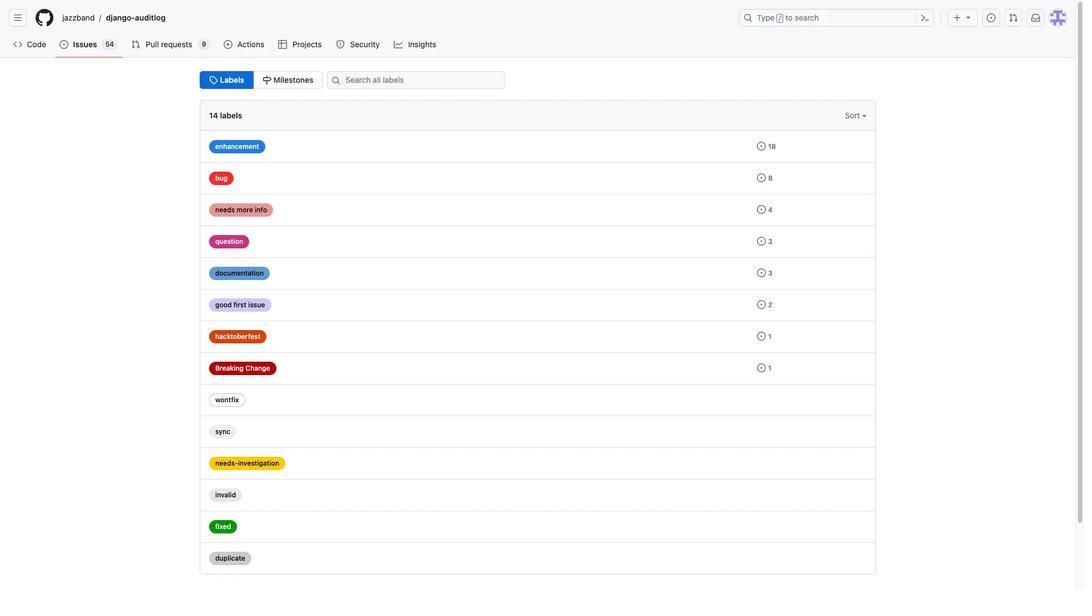 Task type: vqa. For each thing, say whether or not it's contained in the screenshot.


Task type: describe. For each thing, give the bounding box(es) containing it.
Labels search field
[[327, 71, 505, 89]]

play image
[[223, 40, 232, 49]]

tag image
[[209, 76, 218, 85]]

issue
[[248, 301, 265, 309]]

code
[[27, 40, 46, 49]]

auditlog
[[135, 13, 166, 22]]

0 horizontal spatial git pull request image
[[131, 40, 140, 49]]

hacktoberfest link
[[209, 330, 267, 344]]

2
[[768, 301, 773, 309]]

insights link
[[390, 36, 442, 53]]

issues
[[73, 40, 97, 49]]

bug
[[215, 174, 228, 182]]

wontfix link
[[209, 394, 245, 407]]

type
[[757, 13, 775, 22]]

milestones
[[272, 75, 313, 85]]

3 link for question
[[757, 237, 773, 246]]

info
[[255, 206, 267, 214]]

issue opened image for hacktoberfest
[[757, 332, 766, 341]]

needs-investigation
[[215, 460, 279, 468]]

breaking change link
[[209, 362, 276, 376]]

1 for hacktoberfest
[[768, 333, 772, 341]]

change
[[246, 364, 270, 373]]

needs-
[[215, 460, 238, 468]]

18 link
[[757, 142, 776, 151]]

1 horizontal spatial git pull request image
[[1009, 13, 1018, 22]]

18
[[768, 142, 776, 151]]

bug link
[[209, 172, 234, 185]]

requests
[[161, 40, 192, 49]]

1 link for hacktoberfest
[[757, 332, 772, 341]]

duplicate
[[215, 555, 245, 563]]

3 for question
[[768, 238, 773, 246]]

sync
[[215, 428, 230, 436]]

breaking
[[215, 364, 244, 373]]

documentation link
[[209, 267, 270, 280]]

fixed link
[[209, 521, 237, 534]]

more
[[237, 206, 253, 214]]

8 link
[[757, 174, 773, 182]]

hacktoberfest
[[215, 333, 261, 341]]

command palette image
[[921, 13, 930, 22]]

1 for breaking change
[[768, 364, 772, 373]]

/ for jazzband
[[99, 13, 101, 23]]

code link
[[9, 36, 51, 53]]

duplicate link
[[209, 553, 251, 566]]

issue opened image for documentation
[[757, 269, 766, 278]]

list containing jazzband
[[58, 9, 733, 27]]

graph image
[[394, 40, 403, 49]]

54
[[105, 40, 114, 48]]

9
[[202, 40, 206, 48]]

shield image
[[336, 40, 345, 49]]

investigation
[[238, 460, 279, 468]]

labels
[[218, 75, 244, 85]]

invalid link
[[209, 489, 242, 502]]

4 link
[[757, 205, 773, 214]]

good first issue
[[215, 301, 265, 309]]

jazzband link
[[58, 9, 99, 27]]

4
[[768, 206, 773, 214]]

pull
[[146, 40, 159, 49]]

table image
[[278, 40, 287, 49]]

security link
[[332, 36, 385, 53]]

needs more info
[[215, 206, 267, 214]]

issue opened image for question
[[757, 237, 766, 246]]

sort button
[[845, 110, 867, 121]]

14
[[209, 111, 218, 120]]

needs more info link
[[209, 204, 273, 217]]

milestones link
[[253, 71, 323, 89]]

good first issue link
[[209, 299, 271, 312]]

documentation
[[215, 269, 264, 278]]

issue opened image for breaking change
[[757, 364, 766, 373]]

homepage image
[[36, 9, 53, 27]]



Task type: locate. For each thing, give the bounding box(es) containing it.
1 link
[[757, 332, 772, 341], [757, 364, 772, 373]]

14 labels
[[209, 111, 242, 120]]

1 vertical spatial git pull request image
[[131, 40, 140, 49]]

1 3 from the top
[[768, 238, 773, 246]]

issue opened image for bug
[[757, 174, 766, 182]]

2 3 link from the top
[[757, 269, 773, 278]]

1 link for breaking change
[[757, 364, 772, 373]]

wontfix
[[215, 396, 239, 404]]

1 1 from the top
[[768, 333, 772, 341]]

fixed
[[215, 523, 231, 531]]

to
[[786, 13, 793, 22]]

good
[[215, 301, 232, 309]]

2 1 from the top
[[768, 364, 772, 373]]

search
[[795, 13, 819, 22]]

issue opened image left 2
[[757, 300, 766, 309]]

0 vertical spatial 1
[[768, 333, 772, 341]]

breaking change
[[215, 364, 270, 373]]

/ for type
[[778, 14, 782, 22]]

sync link
[[209, 426, 237, 439]]

2 3 from the top
[[768, 269, 773, 278]]

git pull request image left pull
[[131, 40, 140, 49]]

1 vertical spatial 1 link
[[757, 364, 772, 373]]

milestone image
[[263, 76, 272, 85]]

git pull request image
[[1009, 13, 1018, 22], [131, 40, 140, 49]]

projects link
[[274, 36, 327, 53]]

django-
[[106, 13, 135, 22]]

3 down 4
[[768, 238, 773, 246]]

code image
[[13, 40, 22, 49]]

0 vertical spatial git pull request image
[[1009, 13, 1018, 22]]

2 vertical spatial issue opened image
[[757, 300, 766, 309]]

invalid
[[215, 491, 236, 500]]

1 3 link from the top
[[757, 237, 773, 246]]

django-auditlog link
[[101, 9, 170, 27]]

needs
[[215, 206, 235, 214]]

list
[[58, 9, 733, 27]]

enhancement
[[215, 142, 259, 151]]

/
[[99, 13, 101, 23], [778, 14, 782, 22]]

3 up 2
[[768, 269, 773, 278]]

issue opened image for 18
[[757, 142, 766, 151]]

jazzband / django-auditlog
[[62, 13, 166, 23]]

1 vertical spatial 3 link
[[757, 269, 773, 278]]

notifications image
[[1032, 13, 1040, 22]]

labels
[[220, 111, 242, 120]]

plus image
[[953, 13, 962, 22]]

Search all labels text field
[[327, 71, 505, 89]]

2 link
[[757, 300, 773, 309]]

2 1 link from the top
[[757, 364, 772, 373]]

projects
[[293, 40, 322, 49]]

issue opened image for needs more info
[[757, 205, 766, 214]]

/ inside type / to search
[[778, 14, 782, 22]]

0 vertical spatial 1 link
[[757, 332, 772, 341]]

3 link up 2 link
[[757, 269, 773, 278]]

first
[[234, 301, 247, 309]]

issue element
[[200, 71, 323, 89]]

actions
[[238, 40, 264, 49]]

/ left django-
[[99, 13, 101, 23]]

git pull request image left the notifications icon
[[1009, 13, 1018, 22]]

3
[[768, 238, 773, 246], [768, 269, 773, 278]]

search image
[[332, 76, 341, 85]]

1 horizontal spatial /
[[778, 14, 782, 22]]

insights
[[408, 40, 436, 49]]

actions link
[[219, 36, 270, 53]]

1 vertical spatial 1
[[768, 364, 772, 373]]

issue opened image left the 18 at right top
[[757, 142, 766, 151]]

1 vertical spatial 3
[[768, 269, 773, 278]]

/ left to
[[778, 14, 782, 22]]

security
[[350, 40, 380, 49]]

0 vertical spatial issue opened image
[[987, 13, 996, 22]]

3 for documentation
[[768, 269, 773, 278]]

jazzband
[[62, 13, 95, 22]]

labels link
[[200, 71, 254, 89]]

1 vertical spatial issue opened image
[[757, 142, 766, 151]]

1 1 link from the top
[[757, 332, 772, 341]]

issue opened image for 2
[[757, 300, 766, 309]]

issue opened image
[[60, 40, 69, 49], [757, 174, 766, 182], [757, 205, 766, 214], [757, 237, 766, 246], [757, 269, 766, 278], [757, 332, 766, 341], [757, 364, 766, 373]]

question
[[215, 238, 243, 246]]

type / to search
[[757, 13, 819, 22]]

issue opened image right triangle down icon
[[987, 13, 996, 22]]

3 link down 4 link
[[757, 237, 773, 246]]

/ inside the jazzband / django-auditlog
[[99, 13, 101, 23]]

1
[[768, 333, 772, 341], [768, 364, 772, 373]]

enhancement link
[[209, 140, 265, 154]]

8
[[768, 174, 773, 182]]

pull requests
[[146, 40, 192, 49]]

triangle down image
[[964, 13, 973, 22]]

needs-investigation link
[[209, 457, 285, 471]]

None search field
[[323, 71, 519, 89]]

0 vertical spatial 3 link
[[757, 237, 773, 246]]

0 horizontal spatial /
[[99, 13, 101, 23]]

issue opened image
[[987, 13, 996, 22], [757, 142, 766, 151], [757, 300, 766, 309]]

3 link
[[757, 237, 773, 246], [757, 269, 773, 278]]

0 vertical spatial 3
[[768, 238, 773, 246]]

3 link for documentation
[[757, 269, 773, 278]]

sort
[[845, 111, 862, 120]]

question link
[[209, 235, 249, 249]]



